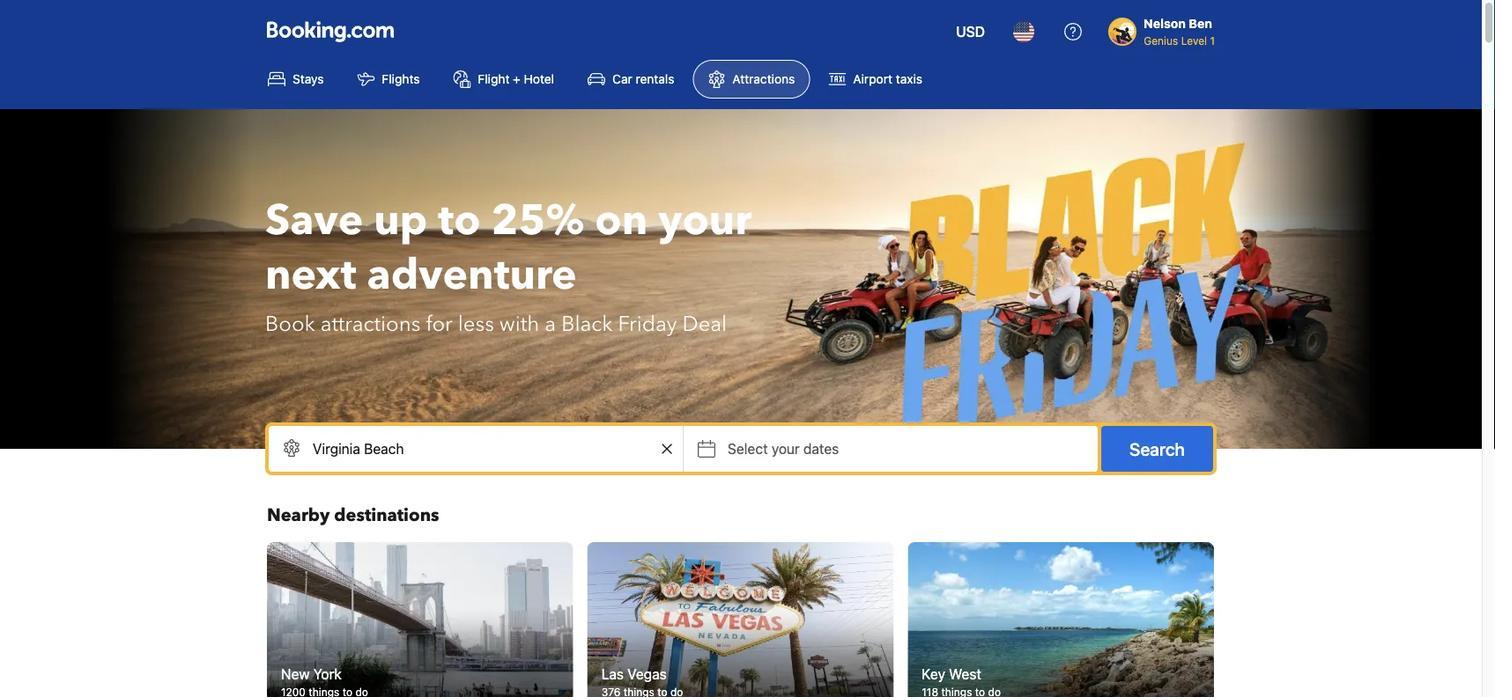 Task type: describe. For each thing, give the bounding box(es) containing it.
your account menu nelson ben genius level 1 element
[[1109, 8, 1222, 48]]

airport taxis link
[[814, 60, 938, 99]]

stays link
[[253, 60, 339, 99]]

select your dates
[[728, 441, 839, 458]]

booking.com image
[[267, 21, 394, 42]]

flight + hotel
[[478, 72, 554, 86]]

stays
[[293, 72, 324, 86]]

search button
[[1101, 426, 1213, 472]]

up
[[374, 192, 428, 250]]

level
[[1181, 34, 1207, 47]]

black
[[561, 310, 613, 339]]

flights link
[[342, 60, 435, 99]]

dates
[[804, 441, 839, 458]]

vegas
[[628, 666, 667, 683]]

attractions
[[733, 72, 795, 86]]

flights
[[382, 72, 420, 86]]

key west
[[922, 666, 981, 683]]

flight
[[478, 72, 510, 86]]

car rentals
[[612, 72, 674, 86]]

less
[[458, 310, 494, 339]]

key west image
[[908, 543, 1214, 698]]

key west link
[[908, 543, 1214, 698]]

west
[[949, 666, 981, 683]]

your inside save up to 25% on your next adventure book attractions for less with a black friday deal
[[658, 192, 752, 250]]

attractions link
[[693, 60, 810, 99]]

las vegas link
[[587, 543, 894, 698]]

friday
[[618, 310, 677, 339]]

new york image
[[267, 543, 573, 698]]

adventure
[[367, 247, 577, 304]]

destinations
[[334, 504, 439, 528]]

york
[[313, 666, 342, 683]]

for
[[426, 310, 453, 339]]

las vegas image
[[587, 543, 894, 698]]

usd
[[956, 23, 985, 40]]

las vegas
[[602, 666, 667, 683]]

airport
[[853, 72, 893, 86]]

nearby destinations
[[267, 504, 439, 528]]

taxis
[[896, 72, 923, 86]]

new york
[[281, 666, 342, 683]]

airport taxis
[[853, 72, 923, 86]]



Task type: vqa. For each thing, say whether or not it's contained in the screenshot.
Pets to the top
no



Task type: locate. For each thing, give the bounding box(es) containing it.
ben
[[1189, 16, 1212, 31]]

new
[[281, 666, 310, 683]]

flight + hotel link
[[438, 60, 569, 99]]

car
[[612, 72, 632, 86]]

new york link
[[267, 543, 573, 698]]

usd button
[[946, 11, 996, 53]]

car rentals link
[[573, 60, 689, 99]]

next
[[265, 247, 356, 304]]

with
[[499, 310, 540, 339]]

search
[[1130, 439, 1185, 460]]

save
[[265, 192, 363, 250]]

1
[[1210, 34, 1215, 47]]

hotel
[[524, 72, 554, 86]]

genius
[[1144, 34, 1178, 47]]

your right 'on'
[[658, 192, 752, 250]]

book
[[265, 310, 315, 339]]

to
[[438, 192, 481, 250]]

0 vertical spatial your
[[658, 192, 752, 250]]

your
[[658, 192, 752, 250], [772, 441, 800, 458]]

nelson
[[1144, 16, 1186, 31]]

select
[[728, 441, 768, 458]]

attractions
[[321, 310, 421, 339]]

save up to 25% on your next adventure book attractions for less with a black friday deal
[[265, 192, 752, 339]]

deal
[[682, 310, 727, 339]]

rentals
[[636, 72, 674, 86]]

1 horizontal spatial your
[[772, 441, 800, 458]]

key
[[922, 666, 945, 683]]

las
[[602, 666, 624, 683]]

0 horizontal spatial your
[[658, 192, 752, 250]]

nearby
[[267, 504, 330, 528]]

Where are you going? search field
[[269, 426, 683, 472]]

on
[[595, 192, 648, 250]]

nelson ben genius level 1
[[1144, 16, 1215, 47]]

1 vertical spatial your
[[772, 441, 800, 458]]

a
[[545, 310, 556, 339]]

25%
[[491, 192, 584, 250]]

your left dates
[[772, 441, 800, 458]]

+
[[513, 72, 521, 86]]



